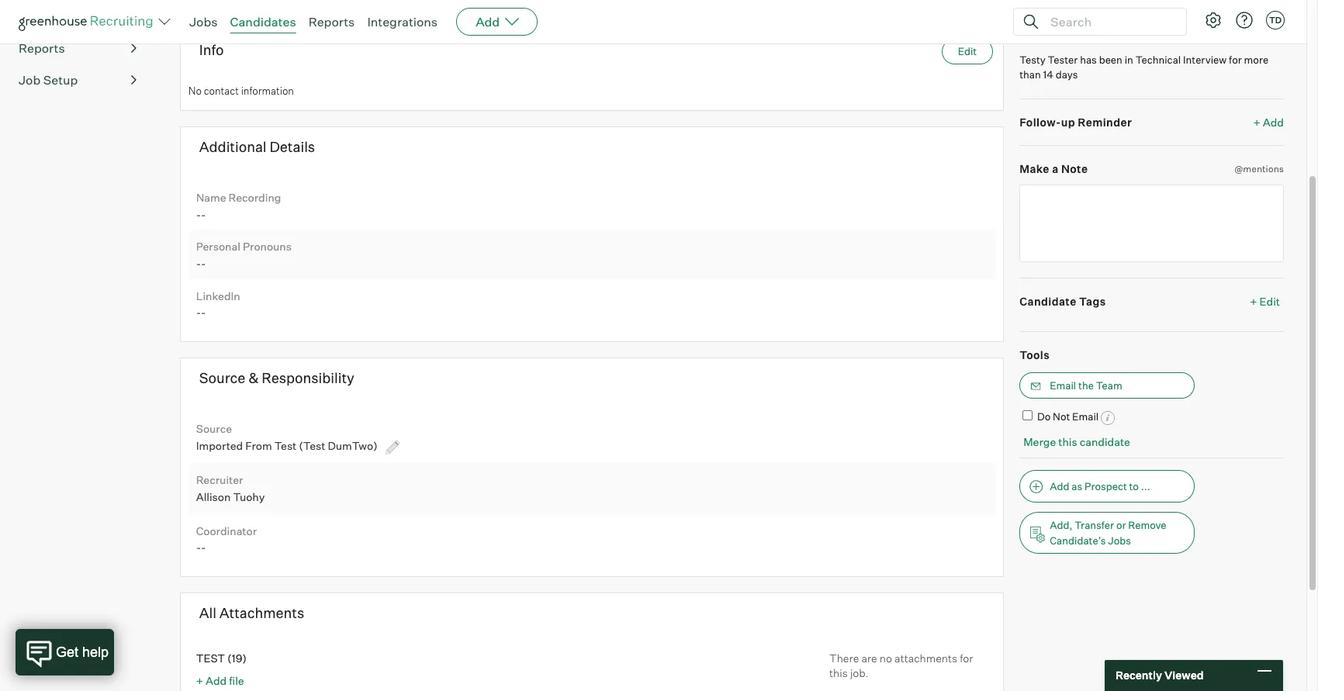 Task type: describe. For each thing, give the bounding box(es) containing it.
jobs inside add, transfer or remove candidate's jobs
[[1108, 535, 1131, 547]]

job setup
[[19, 72, 78, 88]]

(19)
[[227, 651, 247, 665]]

jobs link
[[189, 14, 218, 29]]

Do Not Email checkbox
[[1023, 410, 1033, 420]]

days
[[1056, 68, 1078, 81]]

no contact information
[[188, 84, 294, 97]]

recently
[[1116, 669, 1162, 682]]

email inside button
[[1050, 379, 1076, 392]]

tools
[[1020, 349, 1050, 362]]

reminder
[[1078, 115, 1132, 129]]

has
[[1080, 53, 1097, 66]]

recruiter
[[196, 473, 243, 486]]

information
[[241, 84, 294, 97]]

allison
[[196, 490, 231, 503]]

pipeline
[[19, 9, 65, 24]]

more
[[1244, 53, 1269, 66]]

name
[[196, 191, 226, 204]]

linkedin --
[[196, 289, 240, 319]]

setup
[[43, 72, 78, 88]]

@mentions
[[1235, 163, 1284, 175]]

pipeline link
[[19, 7, 137, 26]]

0 horizontal spatial edit
[[958, 45, 977, 58]]

coordinator
[[196, 524, 257, 537]]

been
[[1099, 53, 1122, 66]]

test
[[196, 651, 225, 665]]

+ for + add file
[[196, 674, 203, 688]]

a
[[1052, 162, 1059, 176]]

add as prospect to ...
[[1050, 480, 1150, 493]]

up
[[1061, 115, 1075, 129]]

from
[[245, 439, 272, 452]]

candidate
[[1020, 295, 1077, 308]]

add,
[[1050, 519, 1072, 531]]

email the team
[[1050, 379, 1122, 392]]

no
[[188, 84, 202, 97]]

source for source & responsibility
[[199, 370, 245, 387]]

+ add
[[1253, 115, 1284, 129]]

configure image
[[1204, 11, 1223, 29]]

responsibility
[[262, 370, 354, 387]]

0 vertical spatial reports link
[[308, 14, 355, 29]]

&
[[248, 370, 259, 387]]

add, transfer or remove candidate's jobs
[[1050, 519, 1166, 547]]

interview
[[1183, 53, 1227, 66]]

personal
[[196, 240, 240, 253]]

technical
[[1135, 53, 1181, 66]]

additional details
[[199, 138, 315, 155]]

edit link
[[942, 39, 993, 65]]

there are no attachments for this job.
[[829, 651, 973, 680]]

follow-
[[1020, 115, 1061, 129]]

td button
[[1263, 8, 1288, 33]]

job.
[[850, 667, 869, 680]]

dumtwo)
[[328, 439, 378, 452]]

candidate's
[[1050, 535, 1106, 547]]

make
[[1020, 162, 1050, 176]]

tuohy
[[233, 490, 265, 503]]

candidate
[[1080, 435, 1130, 448]]

remove
[[1128, 519, 1166, 531]]

source for source imported from test (test dumtwo)
[[196, 422, 232, 435]]

alerts
[[1039, 30, 1073, 44]]

linkedin
[[196, 289, 240, 302]]

merge this candidate link
[[1023, 435, 1130, 448]]

candidate tags
[[1020, 295, 1106, 308]]

+ add link
[[1253, 115, 1284, 130]]

candidates
[[230, 14, 296, 29]]

the
[[1078, 379, 1094, 392]]

as
[[1072, 480, 1082, 493]]

or
[[1116, 519, 1126, 531]]

+ for + add
[[1253, 115, 1260, 129]]

do not email
[[1037, 410, 1099, 423]]

this inside the there are no attachments for this job.
[[829, 667, 848, 680]]

job setup link
[[19, 71, 137, 89]]

greenhouse recruiting image
[[19, 12, 158, 31]]

file
[[229, 674, 244, 688]]

all attachments
[[199, 605, 304, 622]]

viewed
[[1164, 669, 1204, 682]]

recording
[[229, 191, 281, 204]]

add as prospect to ... button
[[1020, 470, 1195, 503]]

integrations link
[[367, 14, 438, 29]]

testy tester has been in technical interview for more than 14 days
[[1020, 53, 1269, 81]]



Task type: vqa. For each thing, say whether or not it's contained in the screenshot.
(Test
yes



Task type: locate. For each thing, give the bounding box(es) containing it.
reports
[[308, 14, 355, 29], [19, 40, 65, 56]]

0 horizontal spatial reports link
[[19, 39, 137, 58]]

for inside the there are no attachments for this job.
[[960, 651, 973, 665]]

1 vertical spatial reports
[[19, 40, 65, 56]]

+ add file link
[[196, 674, 244, 688]]

@mentions link
[[1235, 162, 1284, 177]]

for
[[1229, 53, 1242, 66], [960, 651, 973, 665]]

add inside popup button
[[476, 14, 500, 29]]

recently viewed
[[1116, 669, 1204, 682]]

source
[[199, 370, 245, 387], [196, 422, 232, 435]]

in
[[1125, 53, 1133, 66]]

edit
[[958, 45, 977, 58], [1260, 295, 1280, 308]]

+ add file
[[196, 674, 244, 688]]

test (19)
[[196, 651, 247, 665]]

this down the there
[[829, 667, 848, 680]]

1 horizontal spatial reports link
[[308, 14, 355, 29]]

(1)
[[1076, 30, 1089, 44]]

+
[[1253, 115, 1260, 129], [1250, 295, 1257, 308], [196, 674, 203, 688]]

transfer
[[1075, 519, 1114, 531]]

add, transfer or remove candidate's jobs button
[[1020, 512, 1195, 554]]

than
[[1020, 68, 1041, 81]]

0 horizontal spatial reports
[[19, 40, 65, 56]]

details
[[270, 138, 315, 155]]

reports link down the "greenhouse recruiting" image
[[19, 39, 137, 58]]

reports down pipeline
[[19, 40, 65, 56]]

td
[[1269, 15, 1282, 26]]

attachments
[[219, 605, 304, 622]]

prospect
[[1084, 480, 1127, 493]]

merge this candidate
[[1023, 435, 1130, 448]]

(test
[[299, 439, 325, 452]]

1 vertical spatial email
[[1072, 410, 1099, 423]]

0 vertical spatial reports
[[308, 14, 355, 29]]

...
[[1141, 480, 1150, 493]]

note
[[1061, 162, 1088, 176]]

0 horizontal spatial for
[[960, 651, 973, 665]]

source imported from test (test dumtwo)
[[196, 422, 380, 452]]

0 horizontal spatial jobs
[[189, 14, 218, 29]]

test
[[274, 439, 297, 452]]

additional
[[199, 138, 267, 155]]

source left &
[[199, 370, 245, 387]]

1 vertical spatial for
[[960, 651, 973, 665]]

1 vertical spatial reports link
[[19, 39, 137, 58]]

2 vertical spatial +
[[196, 674, 203, 688]]

0 vertical spatial edit
[[958, 45, 977, 58]]

source & responsibility
[[199, 370, 354, 387]]

reports right candidates
[[308, 14, 355, 29]]

for left more
[[1229, 53, 1242, 66]]

coordinator --
[[196, 524, 257, 554]]

jobs down or
[[1108, 535, 1131, 547]]

source up "imported"
[[196, 422, 232, 435]]

1 vertical spatial jobs
[[1108, 535, 1131, 547]]

tester
[[1048, 53, 1078, 66]]

1 horizontal spatial for
[[1229, 53, 1242, 66]]

reports link right candidates
[[308, 14, 355, 29]]

source inside source imported from test (test dumtwo)
[[196, 422, 232, 435]]

+ edit link
[[1246, 291, 1284, 312]]

0 vertical spatial for
[[1229, 53, 1242, 66]]

email the team button
[[1020, 372, 1195, 399]]

alerts (1)
[[1039, 30, 1089, 44]]

+ for + edit
[[1250, 295, 1257, 308]]

testy
[[1020, 53, 1046, 66]]

follow-up reminder
[[1020, 115, 1132, 129]]

1 horizontal spatial this
[[1058, 435, 1077, 448]]

info
[[199, 41, 224, 58]]

email left the
[[1050, 379, 1076, 392]]

td button
[[1266, 11, 1285, 29]]

imported
[[196, 439, 243, 452]]

attachments
[[895, 651, 957, 665]]

add inside "link"
[[1263, 115, 1284, 129]]

personal pronouns --
[[196, 240, 292, 270]]

1 horizontal spatial jobs
[[1108, 535, 1131, 547]]

there
[[829, 651, 859, 665]]

0 vertical spatial source
[[199, 370, 245, 387]]

jobs up info
[[189, 14, 218, 29]]

0 vertical spatial +
[[1253, 115, 1260, 129]]

for right attachments
[[960, 651, 973, 665]]

None text field
[[1020, 184, 1284, 262]]

email right not
[[1072, 410, 1099, 423]]

for inside testy tester has been in technical interview for more than 14 days
[[1229, 53, 1242, 66]]

1 vertical spatial edit
[[1260, 295, 1280, 308]]

0 horizontal spatial this
[[829, 667, 848, 680]]

0 vertical spatial this
[[1058, 435, 1077, 448]]

pronouns
[[243, 240, 292, 253]]

0 vertical spatial email
[[1050, 379, 1076, 392]]

no
[[880, 651, 892, 665]]

1 vertical spatial +
[[1250, 295, 1257, 308]]

merge
[[1023, 435, 1056, 448]]

candidates link
[[230, 14, 296, 29]]

-
[[196, 208, 201, 221], [201, 208, 206, 221], [196, 257, 201, 270], [201, 257, 206, 270], [196, 306, 201, 319], [201, 306, 206, 319], [196, 541, 201, 554], [201, 541, 206, 554]]

1 horizontal spatial edit
[[1260, 295, 1280, 308]]

this down do not email
[[1058, 435, 1077, 448]]

1 vertical spatial source
[[196, 422, 232, 435]]

14
[[1043, 68, 1053, 81]]

add
[[476, 14, 500, 29], [1263, 115, 1284, 129], [1050, 480, 1069, 493], [206, 674, 227, 688]]

are
[[861, 651, 877, 665]]

this
[[1058, 435, 1077, 448], [829, 667, 848, 680]]

recruiter allison tuohy
[[196, 473, 265, 503]]

add inside button
[[1050, 480, 1069, 493]]

do
[[1037, 410, 1051, 423]]

not
[[1053, 410, 1070, 423]]

Search text field
[[1047, 10, 1172, 33]]

make a note
[[1020, 162, 1088, 176]]

job
[[19, 72, 41, 88]]

team
[[1096, 379, 1122, 392]]

+ inside "link"
[[1253, 115, 1260, 129]]

0 vertical spatial jobs
[[189, 14, 218, 29]]

add button
[[456, 8, 538, 36]]

all
[[199, 605, 216, 622]]

1 vertical spatial this
[[829, 667, 848, 680]]

1 horizontal spatial reports
[[308, 14, 355, 29]]

tags
[[1079, 295, 1106, 308]]



